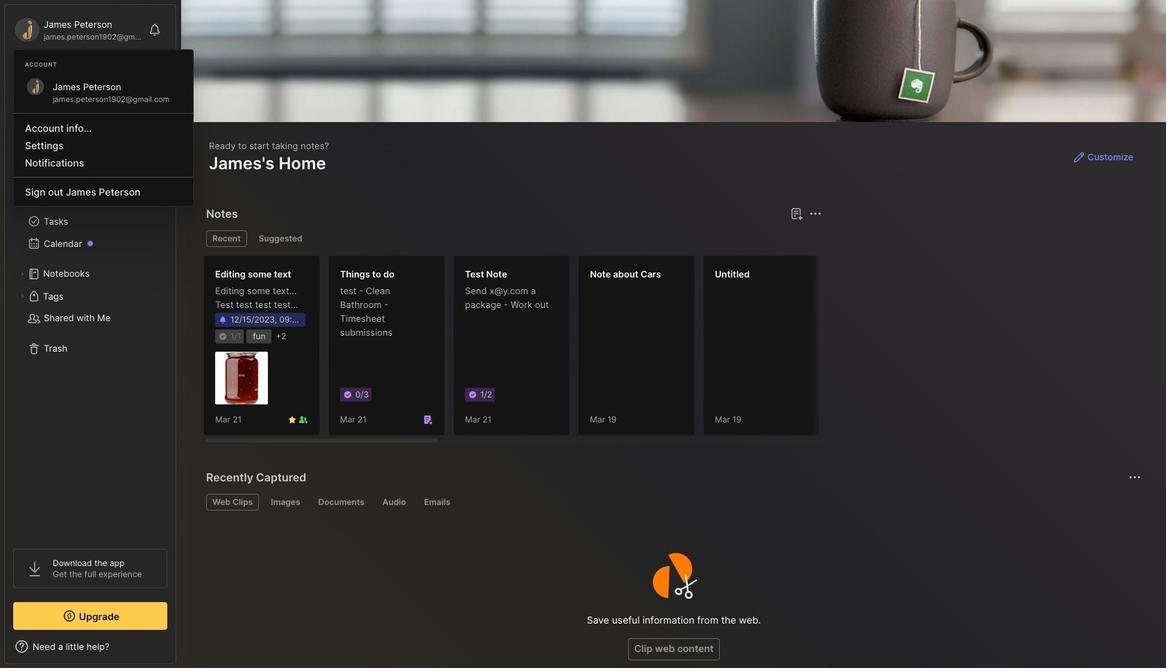 Task type: describe. For each thing, give the bounding box(es) containing it.
tree inside main "element"
[[5, 135, 176, 537]]

expand notebooks image
[[18, 270, 26, 279]]

1 tab list from the top
[[206, 231, 820, 247]]

click to collapse image
[[175, 643, 186, 660]]

0 vertical spatial more actions image
[[808, 206, 824, 222]]

Search text field
[[38, 71, 155, 84]]

1 horizontal spatial more actions image
[[1127, 470, 1144, 486]]

none search field inside main "element"
[[38, 69, 155, 85]]

0 vertical spatial more actions field
[[806, 204, 826, 224]]



Task type: locate. For each thing, give the bounding box(es) containing it.
More actions field
[[806, 204, 826, 224], [1126, 468, 1145, 488]]

2 tab list from the top
[[206, 495, 1140, 511]]

tab
[[206, 231, 247, 247], [253, 231, 309, 247], [206, 495, 259, 511], [265, 495, 307, 511], [312, 495, 371, 511], [376, 495, 413, 511], [418, 495, 457, 511]]

dropdown list menu
[[14, 108, 193, 201]]

WHAT'S NEW field
[[5, 636, 176, 658]]

row group
[[204, 256, 1167, 445]]

None search field
[[38, 69, 155, 85]]

1 vertical spatial tab list
[[206, 495, 1140, 511]]

0 horizontal spatial more actions field
[[806, 204, 826, 224]]

more actions image
[[808, 206, 824, 222], [1127, 470, 1144, 486]]

0 horizontal spatial more actions image
[[808, 206, 824, 222]]

1 horizontal spatial more actions field
[[1126, 468, 1145, 488]]

1 vertical spatial more actions image
[[1127, 470, 1144, 486]]

thumbnail image
[[215, 352, 268, 405]]

tab list
[[206, 231, 820, 247], [206, 495, 1140, 511]]

0 vertical spatial tab list
[[206, 231, 820, 247]]

1 vertical spatial more actions field
[[1126, 468, 1145, 488]]

expand tags image
[[18, 292, 26, 301]]

Account field
[[13, 16, 142, 44]]

main element
[[0, 0, 181, 669]]

tree
[[5, 135, 176, 537]]



Task type: vqa. For each thing, say whether or not it's contained in the screenshot.
Expand Notebooks "IMAGE"
yes



